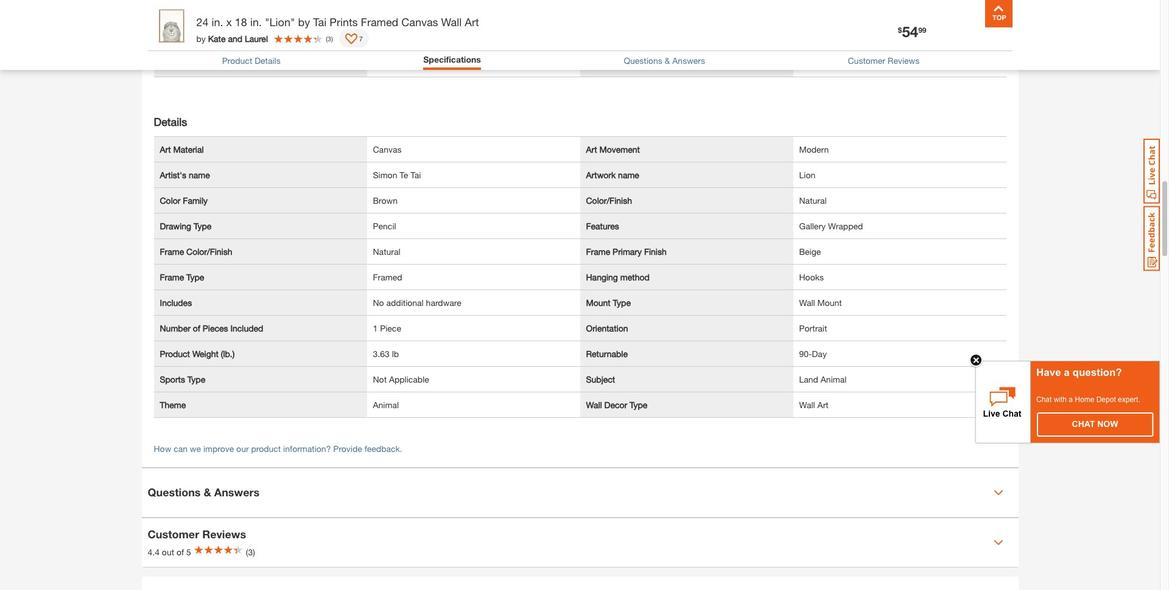 Task type: vqa. For each thing, say whether or not it's contained in the screenshot.
right Freestanding
no



Task type: describe. For each thing, give the bounding box(es) containing it.
type for mount type
[[613, 298, 631, 308]]

pieces
[[203, 323, 228, 334]]

2 mount from the left
[[818, 298, 842, 308]]

color family
[[160, 195, 208, 206]]

2 caret image from the top
[[993, 538, 1003, 548]]

question?
[[1073, 367, 1122, 378]]

orientation
[[586, 323, 628, 334]]

1
[[373, 323, 378, 334]]

artist's
[[160, 170, 186, 180]]

1 horizontal spatial animal
[[821, 374, 847, 385]]

x
[[226, 15, 232, 29]]

7
[[359, 34, 363, 42]]

land
[[799, 374, 818, 385]]

depot
[[1096, 395, 1116, 404]]

hanging
[[586, 272, 618, 282]]

1 vertical spatial framed
[[373, 272, 402, 282]]

beige
[[799, 246, 821, 257]]

finish
[[644, 246, 667, 257]]

how can we improve our product information? provide feedback. link
[[154, 444, 402, 454]]

te
[[400, 170, 408, 180]]

1 vertical spatial animal
[[373, 400, 399, 410]]

returnable
[[586, 349, 628, 359]]

dimensions
[[154, 4, 211, 18]]

(lb.)
[[221, 349, 235, 359]]

product width (in.)
[[160, 59, 230, 69]]

product depth (in.)
[[160, 33, 231, 44]]

by kate and laurel
[[196, 33, 268, 44]]

improve
[[203, 444, 234, 454]]

type for frame type
[[186, 272, 204, 282]]

mount type
[[586, 298, 631, 308]]

out
[[162, 548, 174, 558]]

product for product weight (lb.)
[[160, 349, 190, 359]]

have
[[1036, 367, 1061, 378]]

expert.
[[1118, 395, 1140, 404]]

"lion"
[[265, 15, 295, 29]]

hooks
[[799, 272, 824, 282]]

wall decor type
[[586, 400, 648, 410]]

0 vertical spatial framed
[[361, 15, 398, 29]]

(
[[326, 34, 328, 42]]

chat
[[1072, 419, 1095, 429]]

piece
[[380, 323, 401, 334]]

number
[[160, 323, 190, 334]]

1 vertical spatial canvas
[[373, 144, 402, 155]]

)
[[331, 34, 333, 42]]

0 vertical spatial by
[[298, 15, 310, 29]]

artist's name
[[160, 170, 210, 180]]

7 button
[[339, 29, 369, 47]]

frame for frame type
[[160, 272, 184, 282]]

0 vertical spatial canvas
[[401, 15, 438, 29]]

art left material
[[160, 144, 171, 155]]

decor
[[604, 400, 627, 410]]

color
[[160, 195, 181, 206]]

0 vertical spatial answers
[[672, 55, 705, 66]]

feedback.
[[365, 444, 402, 454]]

0 horizontal spatial by
[[196, 33, 206, 44]]

4.4 out of 5
[[148, 548, 191, 558]]

0 horizontal spatial tai
[[313, 15, 327, 29]]

type for drawing type
[[194, 221, 211, 231]]

artwork name
[[586, 170, 639, 180]]

1 horizontal spatial natural
[[799, 195, 827, 206]]

weight
[[192, 349, 219, 359]]

hardware
[[426, 298, 461, 308]]

5
[[186, 548, 191, 558]]

with
[[1054, 395, 1067, 404]]

land animal
[[799, 374, 847, 385]]

0 horizontal spatial of
[[177, 548, 184, 558]]

home
[[1075, 395, 1094, 404]]

theme
[[160, 400, 186, 410]]

3
[[328, 34, 331, 42]]

information?
[[283, 444, 331, 454]]

0 horizontal spatial reviews
[[202, 528, 246, 541]]

day
[[812, 349, 827, 359]]

3.63
[[373, 349, 390, 359]]

99
[[918, 25, 926, 34]]

frame for frame color/finish
[[160, 246, 184, 257]]

number of pieces included
[[160, 323, 263, 334]]

4.4
[[148, 548, 160, 558]]

product for product width (in.)
[[160, 59, 190, 69]]

lb
[[392, 349, 399, 359]]

art movement
[[586, 144, 640, 155]]

now
[[1097, 419, 1118, 429]]

primary
[[613, 246, 642, 257]]

features
[[586, 221, 619, 231]]

name for artist's name
[[189, 170, 210, 180]]

wall for wall mount
[[799, 298, 815, 308]]

sports type
[[160, 374, 205, 385]]

product weight (lb.)
[[160, 349, 235, 359]]

provide
[[333, 444, 362, 454]]

applicable
[[389, 374, 429, 385]]

product details
[[222, 55, 281, 66]]

$ 54 99
[[898, 23, 926, 40]]

1 in. from the left
[[212, 15, 223, 29]]

1 vertical spatial answers
[[214, 486, 259, 499]]



Task type: locate. For each thing, give the bounding box(es) containing it.
by right "lion"
[[298, 15, 310, 29]]

(in.) right "width"
[[217, 59, 230, 69]]

artwork
[[586, 170, 616, 180]]

answers
[[672, 55, 705, 66], [214, 486, 259, 499]]

kate
[[208, 33, 226, 44]]

1 vertical spatial color/finish
[[186, 246, 232, 257]]

animal right land
[[821, 374, 847, 385]]

a right the have
[[1064, 367, 1070, 378]]

chat
[[1036, 395, 1052, 404]]

1 horizontal spatial questions & answers
[[624, 55, 705, 66]]

product down number
[[160, 349, 190, 359]]

1 horizontal spatial mount
[[818, 298, 842, 308]]

color/finish down 'artwork name'
[[586, 195, 632, 206]]

material
[[173, 144, 204, 155]]

tai up (
[[313, 15, 327, 29]]

simon
[[373, 170, 397, 180]]

0 horizontal spatial mount
[[586, 298, 611, 308]]

0 vertical spatial questions
[[624, 55, 662, 66]]

caret image
[[993, 488, 1003, 498], [993, 538, 1003, 548]]

canvas up simon
[[373, 144, 402, 155]]

can
[[174, 444, 188, 454]]

live chat image
[[1144, 139, 1160, 204]]

how
[[154, 444, 171, 454]]

reviews up the '(3)'
[[202, 528, 246, 541]]

framed up 7
[[361, 15, 398, 29]]

product for product depth (in.)
[[160, 33, 190, 44]]

framed
[[361, 15, 398, 29], [373, 272, 402, 282]]

brown
[[373, 195, 398, 206]]

natural down pencil at the left of page
[[373, 246, 400, 257]]

sports
[[160, 374, 185, 385]]

1 horizontal spatial tai
[[411, 170, 421, 180]]

type
[[194, 221, 211, 231], [186, 272, 204, 282], [613, 298, 631, 308], [187, 374, 205, 385], [630, 400, 648, 410]]

additional
[[386, 298, 424, 308]]

canvas
[[401, 15, 438, 29], [373, 144, 402, 155]]

1 vertical spatial natural
[[373, 246, 400, 257]]

depth
[[192, 33, 215, 44]]

1 horizontal spatial answers
[[672, 55, 705, 66]]

feedback link image
[[1144, 206, 1160, 272]]

method
[[620, 272, 650, 282]]

2 name from the left
[[618, 170, 639, 180]]

2 in. from the left
[[250, 15, 262, 29]]

(3)
[[246, 548, 255, 558]]

not applicable
[[373, 374, 429, 385]]

not
[[373, 374, 387, 385]]

subject
[[586, 374, 615, 385]]

0 vertical spatial caret image
[[993, 488, 1003, 498]]

product
[[251, 444, 281, 454]]

product for product details
[[222, 55, 252, 66]]

animal down 'not'
[[373, 400, 399, 410]]

included
[[230, 323, 263, 334]]

details up the "art material"
[[154, 115, 187, 128]]

frame up includes in the bottom of the page
[[160, 272, 184, 282]]

gallery wrapped
[[799, 221, 863, 231]]

display image
[[345, 33, 357, 46]]

art up artwork
[[586, 144, 597, 155]]

customer
[[848, 55, 885, 66], [148, 528, 199, 541]]

details down laurel
[[255, 55, 281, 66]]

type right decor
[[630, 400, 648, 410]]

type down frame color/finish
[[186, 272, 204, 282]]

name for artwork name
[[618, 170, 639, 180]]

laurel
[[245, 33, 268, 44]]

1 horizontal spatial of
[[193, 323, 200, 334]]

wall for wall decor type
[[586, 400, 602, 410]]

0 vertical spatial color/finish
[[586, 195, 632, 206]]

3.63 lb
[[373, 349, 399, 359]]

art down land animal
[[818, 400, 829, 410]]

frame for frame primary finish
[[586, 246, 610, 257]]

(in.)
[[218, 33, 231, 44], [217, 59, 230, 69]]

customer reviews
[[848, 55, 920, 66], [148, 528, 246, 541]]

1 vertical spatial reviews
[[202, 528, 246, 541]]

type right sports
[[187, 374, 205, 385]]

0 horizontal spatial questions & answers
[[148, 486, 259, 499]]

customer reviews up the 5
[[148, 528, 246, 541]]

0 horizontal spatial natural
[[373, 246, 400, 257]]

includes
[[160, 298, 192, 308]]

1 horizontal spatial reviews
[[888, 55, 920, 66]]

of left the 5
[[177, 548, 184, 558]]

1 vertical spatial questions
[[148, 486, 201, 499]]

questions
[[624, 55, 662, 66], [148, 486, 201, 499]]

1 vertical spatial by
[[196, 33, 206, 44]]

frame up hanging
[[586, 246, 610, 257]]

1 caret image from the top
[[993, 488, 1003, 498]]

mount up portrait
[[818, 298, 842, 308]]

1 vertical spatial a
[[1069, 395, 1073, 404]]

1 piece
[[373, 323, 401, 334]]

0 horizontal spatial questions
[[148, 486, 201, 499]]

24
[[196, 15, 209, 29]]

how can we improve our product information? provide feedback.
[[154, 444, 402, 454]]

a right with
[[1069, 395, 1073, 404]]

0 horizontal spatial animal
[[373, 400, 399, 410]]

0 horizontal spatial answers
[[214, 486, 259, 499]]

wall down land
[[799, 400, 815, 410]]

we
[[190, 444, 201, 454]]

1 name from the left
[[189, 170, 210, 180]]

0 horizontal spatial &
[[204, 486, 211, 499]]

1 vertical spatial tai
[[411, 170, 421, 180]]

product down and
[[222, 55, 252, 66]]

questions & answers button
[[624, 55, 705, 66], [624, 55, 705, 66], [142, 469, 1018, 517]]

0 vertical spatial a
[[1064, 367, 1070, 378]]

type for sports type
[[187, 374, 205, 385]]

wall for wall art
[[799, 400, 815, 410]]

product
[[160, 33, 190, 44], [222, 55, 252, 66], [160, 59, 190, 69], [160, 349, 190, 359]]

0 vertical spatial (in.)
[[218, 33, 231, 44]]

1 vertical spatial (in.)
[[217, 59, 230, 69]]

chat with a home depot expert.
[[1036, 395, 1140, 404]]

(in.) for product width (in.)
[[217, 59, 230, 69]]

canvas up specifications
[[401, 15, 438, 29]]

0 vertical spatial customer reviews
[[848, 55, 920, 66]]

family
[[183, 195, 208, 206]]

1 vertical spatial customer
[[148, 528, 199, 541]]

in. right 18
[[250, 15, 262, 29]]

1 vertical spatial details
[[154, 115, 187, 128]]

type down the hanging method
[[613, 298, 631, 308]]

frame
[[160, 246, 184, 257], [586, 246, 610, 257], [160, 272, 184, 282]]

in. left x
[[212, 15, 223, 29]]

0 horizontal spatial customer reviews
[[148, 528, 246, 541]]

1 vertical spatial of
[[177, 548, 184, 558]]

reviews down 54
[[888, 55, 920, 66]]

modern
[[799, 144, 829, 155]]

of
[[193, 323, 200, 334], [177, 548, 184, 558]]

wall left decor
[[586, 400, 602, 410]]

0 vertical spatial &
[[665, 55, 670, 66]]

chat now link
[[1038, 413, 1153, 436]]

0 vertical spatial customer
[[848, 55, 885, 66]]

lion
[[799, 170, 815, 180]]

0 vertical spatial questions & answers
[[624, 55, 705, 66]]

54
[[902, 23, 918, 40]]

frame type
[[160, 272, 204, 282]]

0 vertical spatial reviews
[[888, 55, 920, 66]]

frame down drawing
[[160, 246, 184, 257]]

name down movement
[[618, 170, 639, 180]]

1 horizontal spatial &
[[665, 55, 670, 66]]

(in.) down x
[[218, 33, 231, 44]]

natural
[[799, 195, 827, 206], [373, 246, 400, 257]]

wall mount
[[799, 298, 842, 308]]

our
[[236, 444, 249, 454]]

tai
[[313, 15, 327, 29], [411, 170, 421, 180]]

art material
[[160, 144, 204, 155]]

type up frame color/finish
[[194, 221, 211, 231]]

reviews
[[888, 55, 920, 66], [202, 528, 246, 541]]

wall art
[[799, 400, 829, 410]]

portrait
[[799, 323, 827, 334]]

gallery
[[799, 221, 826, 231]]

product down dimensions
[[160, 33, 190, 44]]

product image image
[[151, 6, 190, 46]]

1 vertical spatial &
[[204, 486, 211, 499]]

specifications
[[423, 54, 481, 65]]

1 horizontal spatial color/finish
[[586, 195, 632, 206]]

1 vertical spatial customer reviews
[[148, 528, 246, 541]]

0 horizontal spatial in.
[[212, 15, 223, 29]]

and
[[228, 33, 242, 44]]

1 vertical spatial caret image
[[993, 538, 1003, 548]]

1 horizontal spatial customer reviews
[[848, 55, 920, 66]]

specifications button
[[423, 54, 481, 67], [423, 54, 481, 65]]

wrapped
[[828, 221, 863, 231]]

wall down hooks
[[799, 298, 815, 308]]

&
[[665, 55, 670, 66], [204, 486, 211, 499]]

drawing type
[[160, 221, 211, 231]]

by left kate
[[196, 33, 206, 44]]

(in.) for product depth (in.)
[[218, 33, 231, 44]]

0 vertical spatial animal
[[821, 374, 847, 385]]

product left "width"
[[160, 59, 190, 69]]

simon te tai
[[373, 170, 421, 180]]

name up family
[[189, 170, 210, 180]]

( 3 )
[[326, 34, 333, 42]]

in.
[[212, 15, 223, 29], [250, 15, 262, 29]]

mount down hanging
[[586, 298, 611, 308]]

frame color/finish
[[160, 246, 232, 257]]

mount
[[586, 298, 611, 308], [818, 298, 842, 308]]

0 horizontal spatial customer
[[148, 528, 199, 541]]

0 vertical spatial details
[[255, 55, 281, 66]]

natural up gallery
[[799, 195, 827, 206]]

framed up the no
[[373, 272, 402, 282]]

0 horizontal spatial name
[[189, 170, 210, 180]]

0 horizontal spatial details
[[154, 115, 187, 128]]

90-
[[799, 349, 812, 359]]

art up specifications
[[465, 15, 479, 29]]

wall
[[441, 15, 462, 29], [799, 298, 815, 308], [586, 400, 602, 410], [799, 400, 815, 410]]

1 mount from the left
[[586, 298, 611, 308]]

0 vertical spatial of
[[193, 323, 200, 334]]

1 horizontal spatial questions
[[624, 55, 662, 66]]

no
[[373, 298, 384, 308]]

0 vertical spatial tai
[[313, 15, 327, 29]]

of left pieces in the left of the page
[[193, 323, 200, 334]]

1 horizontal spatial details
[[255, 55, 281, 66]]

1 horizontal spatial by
[[298, 15, 310, 29]]

1 vertical spatial questions & answers
[[148, 486, 259, 499]]

color/finish down drawing type
[[186, 246, 232, 257]]

art
[[465, 15, 479, 29], [160, 144, 171, 155], [586, 144, 597, 155], [818, 400, 829, 410]]

0 vertical spatial natural
[[799, 195, 827, 206]]

1 horizontal spatial name
[[618, 170, 639, 180]]

18
[[235, 15, 247, 29]]

1 horizontal spatial customer
[[848, 55, 885, 66]]

customer reviews down "$"
[[848, 55, 920, 66]]

tai right te
[[411, 170, 421, 180]]

0 horizontal spatial color/finish
[[186, 246, 232, 257]]

wall up specifications
[[441, 15, 462, 29]]

1 horizontal spatial in.
[[250, 15, 262, 29]]



